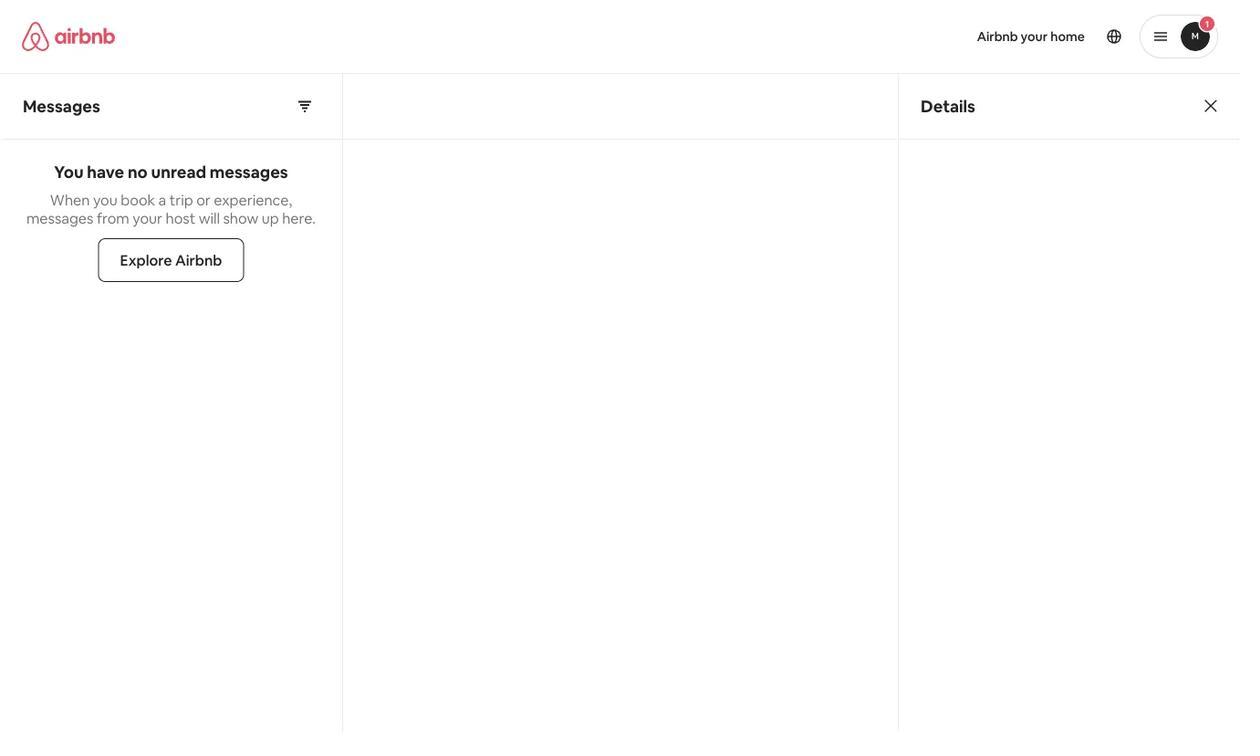 Task type: locate. For each thing, give the bounding box(es) containing it.
your left "home"
[[1021, 28, 1048, 45]]

your
[[1021, 28, 1048, 45], [133, 209, 162, 227]]

airbnb left "home"
[[977, 28, 1018, 45]]

airbnb down will
[[175, 251, 222, 269]]

up
[[262, 209, 279, 227]]

book
[[121, 190, 155, 209]]

when
[[50, 190, 90, 209]]

your left "host"
[[133, 209, 162, 227]]

1 horizontal spatial your
[[1021, 28, 1048, 45]]

1 horizontal spatial airbnb
[[977, 28, 1018, 45]]

filter conversations. current filter: all conversations image
[[298, 99, 312, 114]]

or
[[196, 190, 211, 209]]

your inside you have no unread messages when you book a trip or experience, messages from your host will show up here.
[[133, 209, 162, 227]]

0 horizontal spatial messages
[[26, 209, 93, 227]]

from
[[97, 209, 129, 227]]

1 button
[[1140, 15, 1218, 58]]

1 vertical spatial your
[[133, 209, 162, 227]]

host
[[166, 209, 195, 227]]

1 vertical spatial airbnb
[[175, 251, 222, 269]]

0 vertical spatial airbnb
[[977, 28, 1018, 45]]

0 vertical spatial messages
[[210, 162, 288, 183]]

messaging page main contents element
[[0, 73, 1240, 732]]

messages down you
[[26, 209, 93, 227]]

1
[[1206, 18, 1210, 30]]

0 vertical spatial your
[[1021, 28, 1048, 45]]

0 horizontal spatial airbnb
[[175, 251, 222, 269]]

airbnb
[[977, 28, 1018, 45], [175, 251, 222, 269]]

airbnb your home
[[977, 28, 1085, 45]]

0 horizontal spatial your
[[133, 209, 162, 227]]

airbnb your home link
[[966, 17, 1096, 56]]

messages
[[210, 162, 288, 183], [26, 209, 93, 227]]

you
[[93, 190, 118, 209]]

1 vertical spatial messages
[[26, 209, 93, 227]]

your inside airbnb your home link
[[1021, 28, 1048, 45]]

have
[[87, 162, 124, 183]]

messages up experience,
[[210, 162, 288, 183]]



Task type: describe. For each thing, give the bounding box(es) containing it.
details
[[921, 95, 976, 117]]

no
[[128, 162, 148, 183]]

here.
[[282, 209, 316, 227]]

experience,
[[214, 190, 292, 209]]

airbnb inside messaging page main contents element
[[175, 251, 222, 269]]

will
[[199, 209, 220, 227]]

unread
[[151, 162, 206, 183]]

profile element
[[642, 0, 1218, 73]]

explore
[[120, 251, 172, 269]]

you have no unread messages when you book a trip or experience, messages from your host will show up here.
[[26, 162, 316, 227]]

airbnb inside profile element
[[977, 28, 1018, 45]]

1 horizontal spatial messages
[[210, 162, 288, 183]]

home
[[1051, 28, 1085, 45]]

messages
[[23, 95, 100, 117]]

a
[[158, 190, 166, 209]]

show
[[223, 209, 258, 227]]

trip
[[169, 190, 193, 209]]

explore airbnb
[[120, 251, 222, 269]]

explore airbnb link
[[98, 238, 244, 282]]

you
[[54, 162, 84, 183]]



Task type: vqa. For each thing, say whether or not it's contained in the screenshot.
'Explore Airbnb' LINK
yes



